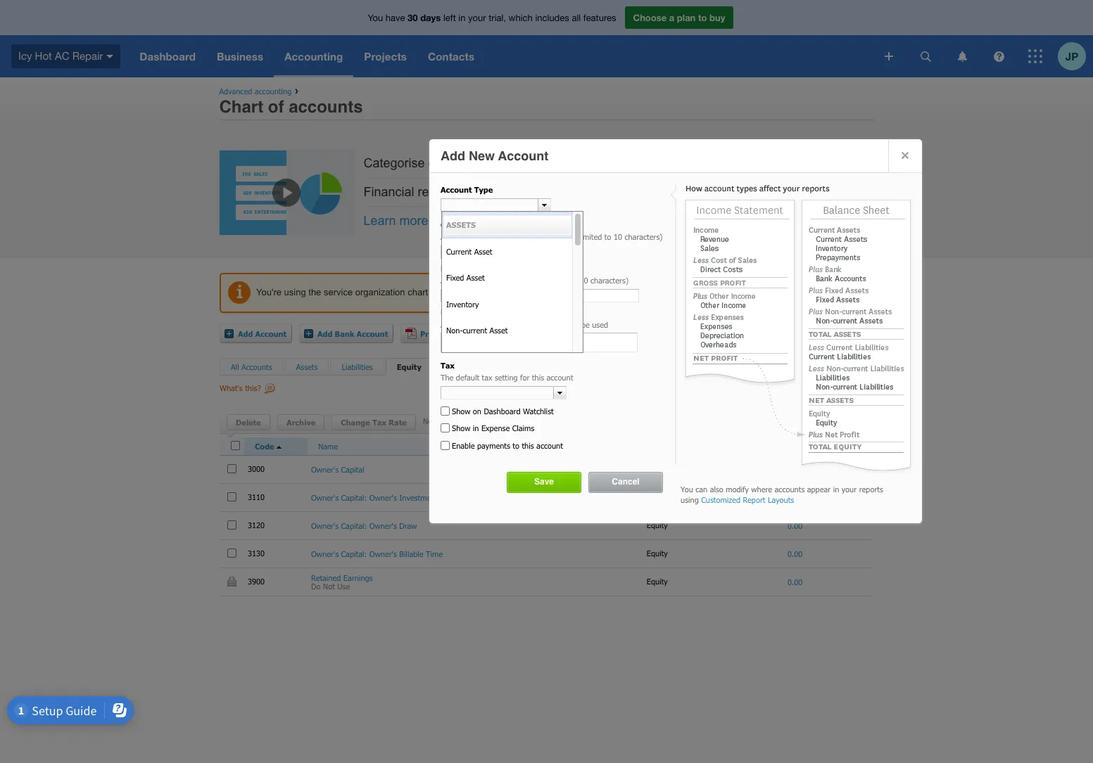 Task type: describe. For each thing, give the bounding box(es) containing it.
the
[[441, 373, 454, 383]]

.
[[706, 287, 709, 297]]

assets link
[[296, 362, 318, 371]]

categorise
[[364, 156, 425, 170]]

should
[[557, 320, 579, 329]]

add for add new account
[[441, 149, 465, 163]]

customized report layouts link
[[701, 496, 794, 505]]

time
[[426, 550, 443, 559]]

account inside tax the default tax setting for this account
[[547, 373, 573, 383]]

owner's capital link
[[311, 465, 364, 474]]

0 vertical spatial the
[[538, 214, 555, 228]]

center
[[680, 287, 706, 297]]

advanced
[[219, 87, 252, 96]]

2 vertical spatial asset
[[490, 326, 508, 335]]

default
[[456, 373, 480, 383]]

investment
[[399, 493, 438, 502]]

buy
[[710, 12, 726, 23]]

account left type
[[441, 185, 472, 194]]

equity link
[[397, 362, 422, 371]]

how inside description a description of how this account should be used
[[496, 320, 511, 329]]

learn more about customizing the chart of accounts
[[364, 214, 655, 228]]

report
[[743, 496, 766, 505]]

account inside "link"
[[255, 329, 287, 338]]

svg image
[[958, 51, 967, 62]]

liabilities
[[342, 362, 373, 371]]

payments
[[477, 441, 510, 450]]

this down claims
[[522, 441, 534, 450]]

accounts inside you can also modify where accounts appear in your reports using
[[775, 485, 805, 494]]

modify
[[726, 485, 749, 494]]

3900
[[248, 577, 267, 587]]

inventory
[[446, 300, 479, 309]]

svg image inside icy hot ac repair popup button
[[107, 55, 114, 58]]

image of account type hierarchy image
[[670, 184, 915, 474]]

show
[[602, 185, 632, 199]]

account inside 'link'
[[357, 329, 388, 338]]

customize
[[518, 287, 559, 297]]

30
[[408, 12, 418, 23]]

import link
[[470, 324, 524, 343]]

also
[[710, 485, 724, 494]]

retained earnings do not use
[[311, 574, 373, 591]]

1 0.00 from the top
[[788, 465, 803, 474]]

account up the each on the top of the page
[[498, 149, 549, 163]]

add bank account link
[[299, 324, 394, 343]]

account inside code a unique code/number for this account (limited to 10 characters)
[[548, 232, 574, 242]]

assets
[[296, 362, 318, 371]]

equity for owner's capital
[[647, 465, 670, 474]]

1 horizontal spatial your
[[662, 185, 687, 199]]

about
[[432, 214, 464, 228]]

xero
[[542, 156, 569, 170]]

owner's capital
[[311, 465, 364, 474]]

short
[[448, 276, 465, 285]]

save
[[534, 477, 554, 487]]

to inside jp banner
[[698, 12, 707, 23]]

all
[[572, 13, 581, 23]]

characters) for a short title for this account (limited to 150 characters)
[[591, 276, 629, 285]]

accounts
[[242, 362, 272, 371]]

do
[[311, 582, 321, 591]]

liabilities link
[[342, 362, 373, 371]]

of inside the advanced accounting › chart of accounts
[[268, 97, 284, 117]]

help
[[658, 287, 677, 297]]

description
[[441, 308, 485, 317]]

type
[[474, 185, 493, 194]]

enable
[[452, 441, 475, 450]]

to left show
[[588, 185, 599, 199]]

of left accounts.
[[431, 287, 438, 297]]

name link
[[318, 442, 338, 451]]

a for a description of how this account should be used
[[441, 320, 445, 329]]

name for name
[[318, 442, 338, 451]]

0.00 for draw
[[788, 521, 803, 531]]

in left the help
[[633, 287, 640, 297]]

cancel
[[612, 477, 640, 487]]

add for add account
[[238, 329, 253, 338]]

delete link
[[227, 414, 270, 431]]

trial,
[[489, 13, 506, 23]]

owner's capital: owner's billable time
[[311, 550, 443, 559]]

this for code/number
[[533, 232, 545, 242]]

add for add bank account
[[318, 329, 333, 338]]

you for also
[[681, 485, 693, 494]]

in left xero
[[529, 156, 538, 170]]

you have 30 days left in your trial, which includes all features
[[368, 12, 616, 23]]

owner's capital: owner's investment
[[311, 493, 438, 502]]

this,
[[561, 287, 578, 297]]

1 0.00 link from the top
[[788, 465, 803, 474]]

icy
[[18, 50, 32, 62]]

print pdf
[[420, 329, 457, 338]]

unique
[[448, 232, 471, 242]]

5 0.00 link from the top
[[788, 578, 803, 587]]

current
[[463, 326, 487, 335]]

advanced accounting › chart of accounts
[[219, 84, 363, 117]]

name for name a short title for this account (limited to 150 characters)
[[441, 264, 463, 273]]

for for code/number
[[521, 232, 531, 242]]

this for title
[[495, 276, 507, 285]]

icy hot ac repair
[[18, 50, 103, 62]]

show for show in expense claims
[[452, 424, 471, 433]]

to inside name a short title for this account (limited to 150 characters)
[[566, 276, 573, 285]]

find
[[581, 287, 596, 297]]

import
[[483, 329, 510, 338]]

description a description of how this account should be used
[[441, 308, 608, 329]]

to down claims
[[513, 441, 520, 450]]

accounts.
[[441, 287, 480, 297]]

description
[[448, 320, 485, 329]]

for for title
[[483, 276, 492, 285]]

owner's capital: owner's draw
[[311, 521, 417, 531]]

in inside you can also modify where accounts appear in your reports using
[[833, 485, 839, 494]]

have
[[386, 13, 405, 23]]

billable
[[399, 550, 424, 559]]

where
[[752, 485, 773, 494]]

cancel button
[[589, 473, 663, 493]]

you for 30
[[368, 13, 383, 23]]

owner's capital: owner's investment link
[[311, 493, 438, 502]]

non-
[[446, 326, 463, 335]]

your inside you have 30 days left in your trial, which includes all features
[[468, 13, 486, 23]]

this for of
[[513, 320, 525, 329]]

rate
[[389, 418, 407, 427]]

days
[[420, 12, 441, 23]]

change tax rate link
[[332, 414, 416, 431]]

navigation inside jp banner
[[129, 35, 875, 77]]

fixed
[[446, 273, 464, 282]]

repair
[[72, 50, 103, 62]]

draw
[[399, 521, 417, 531]]

0 horizontal spatial the
[[309, 287, 321, 297]]

which
[[509, 13, 533, 23]]

3110
[[248, 493, 267, 502]]

asset for fixed asset
[[467, 273, 485, 282]]

10
[[614, 232, 622, 242]]

Show on Dashboard Watchlist checkbox
[[441, 407, 450, 416]]

accounts inside the advanced accounting › chart of accounts
[[289, 97, 363, 117]]

new
[[469, 149, 495, 163]]



Task type: vqa. For each thing, say whether or not it's contained in the screenshot.
(utc-05:00) bogota, lima, quito, rio branco button
no



Task type: locate. For each thing, give the bounding box(es) containing it.
0 vertical spatial asset
[[474, 247, 493, 256]]

the
[[538, 214, 555, 228], [309, 287, 321, 297]]

this inside tax the default tax setting for this account
[[532, 373, 544, 383]]

2 horizontal spatial your
[[842, 485, 857, 494]]

this down learn more about customizing the chart of accounts
[[533, 232, 545, 242]]

of down accounting
[[268, 97, 284, 117]]

this right "setting"
[[532, 373, 544, 383]]

transaction
[[463, 156, 525, 170]]

show in expense claims
[[452, 424, 535, 433]]

2 horizontal spatial add
[[441, 149, 465, 163]]

characters) inside code a unique code/number for this account (limited to 10 characters)
[[625, 232, 663, 242]]

None text field
[[441, 246, 502, 259], [441, 289, 639, 303], [441, 333, 638, 353], [441, 387, 553, 399], [630, 416, 807, 429], [441, 246, 502, 259], [441, 289, 639, 303], [441, 333, 638, 353], [441, 387, 553, 399], [630, 416, 807, 429]]

code for code
[[255, 442, 274, 451]]

account down watchlist
[[537, 441, 563, 450]]

2 vertical spatial your
[[842, 485, 857, 494]]

equity for owner's capital: owner's billable time
[[647, 549, 670, 558]]

1 show from the top
[[452, 407, 471, 416]]

0.00 link for draw
[[788, 521, 803, 531]]

equity for owner's capital: owner's draw
[[647, 521, 670, 530]]

2 vertical spatial how
[[496, 320, 511, 329]]

customized report layouts
[[701, 496, 794, 505]]

a for a unique code/number for this account (limited to 10 characters)
[[441, 232, 445, 242]]

learn
[[364, 214, 396, 228]]

setting
[[495, 373, 518, 383]]

archive
[[287, 418, 316, 427]]

4 0.00 link from the top
[[788, 550, 803, 559]]

our left full
[[598, 156, 617, 170]]

1 horizontal spatial using
[[681, 496, 699, 505]]

1 vertical spatial reports
[[859, 485, 884, 494]]

tax
[[441, 361, 455, 370], [372, 418, 386, 427]]

code a unique code/number for this account (limited to 10 characters)
[[441, 220, 663, 242]]

for inside tax the default tax setting for this account
[[520, 373, 530, 383]]

your left business
[[662, 185, 687, 199]]

this right "import"
[[513, 320, 525, 329]]

save button
[[508, 473, 581, 493]]

code up 3000 at the left
[[255, 442, 274, 451]]

0 vertical spatial name
[[441, 264, 463, 273]]

0 horizontal spatial code
[[255, 442, 274, 451]]

capital: down owner's capital: owner's investment "link"
[[341, 521, 367, 531]]

name up the fixed
[[441, 264, 463, 273]]

accounts
[[289, 97, 363, 117], [605, 214, 655, 228], [435, 417, 465, 426], [775, 485, 805, 494]]

2 vertical spatial you
[[681, 485, 693, 494]]

1 vertical spatial chart
[[408, 287, 428, 297]]

you inside you can also modify where accounts appear in your reports using
[[681, 485, 693, 494]]

our
[[598, 156, 617, 170], [642, 287, 656, 297]]

1 capital: from the top
[[341, 493, 367, 502]]

how right show
[[636, 185, 659, 199]]

appear
[[807, 485, 831, 494]]

0 vertical spatial you
[[368, 13, 383, 23]]

(limited inside name a short title for this account (limited to 150 characters)
[[538, 276, 564, 285]]

can
[[500, 287, 515, 297], [696, 485, 708, 494]]

print pdf link
[[401, 324, 463, 343]]

0.00 for investment
[[788, 493, 803, 502]]

chart
[[219, 97, 263, 117]]

change
[[341, 418, 370, 427]]

show for show on dashboard watchlist
[[452, 407, 471, 416]]

capital: for owner's capital: owner's investment
[[341, 493, 367, 502]]

3 a from the top
[[441, 320, 445, 329]]

your left trial,
[[468, 13, 486, 23]]

1 horizontal spatial chart
[[559, 214, 587, 228]]

1 horizontal spatial the
[[538, 214, 555, 228]]

you left also
[[681, 485, 693, 494]]

add new account
[[441, 149, 549, 163]]

your right appear
[[842, 485, 857, 494]]

0.00 for billable
[[788, 550, 803, 559]]

1 horizontal spatial on
[[492, 185, 506, 199]]

characters) for a unique code/number for this account (limited to 10 characters)
[[625, 232, 663, 242]]

5 0.00 from the top
[[788, 578, 803, 587]]

None checkbox
[[227, 493, 237, 502], [227, 549, 237, 558], [227, 493, 237, 502], [227, 549, 237, 558]]

1 horizontal spatial reports
[[859, 485, 884, 494]]

4 0.00 from the top
[[788, 550, 803, 559]]

asset up you're using the service organization chart of accounts. you can customize this, find out how in our help center .
[[467, 273, 485, 282]]

1 vertical spatial (limited
[[538, 276, 564, 285]]

›
[[295, 84, 299, 96]]

reports down every
[[418, 185, 457, 199]]

2 a from the top
[[441, 276, 445, 285]]

account inside description a description of how this account should be used
[[528, 320, 554, 329]]

asset for current asset
[[474, 247, 493, 256]]

for up you're using the service organization chart of accounts. you can customize this, find out how in our help center .
[[483, 276, 492, 285]]

account down xero
[[540, 185, 585, 199]]

capital
[[341, 465, 364, 474]]

a inside code a unique code/number for this account (limited to 10 characters)
[[441, 232, 445, 242]]

show up no accounts selected
[[452, 407, 471, 416]]

account right bank
[[357, 329, 388, 338]]

asset down 'code/number'
[[474, 247, 493, 256]]

show
[[452, 407, 471, 416], [452, 424, 471, 433]]

search button
[[809, 414, 857, 431]]

1 vertical spatial capital:
[[341, 521, 367, 531]]

a left the fixed
[[441, 276, 445, 285]]

fixed asset
[[446, 273, 485, 282]]

of right current
[[487, 320, 494, 329]]

1 horizontal spatial (limited
[[577, 232, 602, 242]]

svg image
[[1029, 49, 1043, 63], [921, 51, 931, 62], [994, 51, 1004, 62], [885, 52, 894, 61], [107, 55, 114, 58]]

0 horizontal spatial (limited
[[538, 276, 564, 285]]

is
[[744, 185, 753, 199]]

0 vertical spatial for
[[521, 232, 531, 242]]

add up 'all accounts'
[[238, 329, 253, 338]]

2 vertical spatial capital:
[[341, 550, 367, 559]]

2 vertical spatial a
[[441, 320, 445, 329]]

add account
[[238, 329, 287, 338]]

title
[[468, 276, 480, 285]]

your inside you can also modify where accounts appear in your reports using
[[842, 485, 857, 494]]

a
[[669, 12, 675, 23]]

chart for organization
[[408, 287, 428, 297]]

categorise every transaction in xero with our full
[[364, 156, 640, 170]]

0 vertical spatial characters)
[[625, 232, 663, 242]]

be
[[582, 320, 590, 329]]

account left should
[[528, 320, 554, 329]]

jp banner
[[0, 0, 1093, 77]]

this inside description a description of how this account should be used
[[513, 320, 525, 329]]

a inside description a description of how this account should be used
[[441, 320, 445, 329]]

this up you're using the service organization chart of accounts. you can customize this, find out how in our help center .
[[495, 276, 507, 285]]

current
[[446, 247, 472, 256]]

(limited inside code a unique code/number for this account (limited to 10 characters)
[[577, 232, 602, 242]]

ac
[[55, 50, 69, 62]]

in left expense
[[473, 424, 479, 433]]

you inside you have 30 days left in your trial, which includes all features
[[368, 13, 383, 23]]

0 vertical spatial our
[[598, 156, 617, 170]]

0 horizontal spatial can
[[500, 287, 515, 297]]

owner's
[[311, 465, 339, 474], [311, 493, 339, 502], [369, 493, 397, 502], [311, 521, 339, 531], [369, 521, 397, 531], [311, 550, 339, 559], [369, 550, 397, 559]]

can left also
[[696, 485, 708, 494]]

this
[[533, 232, 545, 242], [495, 276, 507, 285], [513, 320, 525, 329], [532, 373, 544, 383], [522, 441, 534, 450]]

you're
[[256, 287, 282, 297]]

capital: up earnings
[[341, 550, 367, 559]]

using right you're
[[284, 287, 306, 297]]

accounts down show on dashboard watchlist "checkbox"
[[435, 417, 465, 426]]

in right appear
[[833, 485, 839, 494]]

you left the have at the left of the page
[[368, 13, 383, 23]]

your
[[468, 13, 486, 23], [662, 185, 687, 199], [842, 485, 857, 494]]

0 horizontal spatial how
[[496, 320, 511, 329]]

for inside code a unique code/number for this account (limited to 10 characters)
[[521, 232, 531, 242]]

account up watchlist
[[547, 373, 573, 383]]

code inside code a unique code/number for this account (limited to 10 characters)
[[441, 220, 460, 229]]

(limited
[[577, 232, 602, 242], [538, 276, 564, 285]]

0 vertical spatial capital:
[[341, 493, 367, 502]]

0 vertical spatial how
[[636, 185, 659, 199]]

3 capital: from the top
[[341, 550, 367, 559]]

characters) up out
[[591, 276, 629, 285]]

0 vertical spatial on
[[492, 185, 506, 199]]

0 horizontal spatial your
[[468, 13, 486, 23]]

performing
[[757, 185, 817, 199]]

to inside code a unique code/number for this account (limited to 10 characters)
[[605, 232, 612, 242]]

code up unique
[[441, 220, 460, 229]]

tax
[[482, 373, 493, 383]]

add inside add account "link"
[[238, 329, 253, 338]]

1 a from the top
[[441, 232, 445, 242]]

None checkbox
[[231, 441, 240, 450], [227, 464, 237, 474], [227, 521, 237, 530], [231, 441, 240, 450], [227, 464, 237, 474], [227, 521, 237, 530]]

no
[[423, 417, 433, 426]]

0 horizontal spatial chart
[[408, 287, 428, 297]]

can inside you can also modify where accounts appear in your reports using
[[696, 485, 708, 494]]

0 vertical spatial code
[[441, 220, 460, 229]]

in right the left
[[459, 13, 466, 23]]

(limited left 10 in the top of the page
[[577, 232, 602, 242]]

capital: for owner's capital: owner's billable time
[[341, 550, 367, 559]]

learn more link
[[364, 214, 428, 228]]

0 vertical spatial using
[[284, 287, 306, 297]]

add inside add bank account 'link'
[[318, 329, 333, 338]]

for inside name a short title for this account (limited to 150 characters)
[[483, 276, 492, 285]]

0 horizontal spatial name
[[318, 442, 338, 451]]

this?
[[245, 384, 261, 393]]

this inside code a unique code/number for this account (limited to 10 characters)
[[533, 232, 545, 242]]

0 horizontal spatial our
[[598, 156, 617, 170]]

owner's capital: owner's draw link
[[311, 521, 417, 531]]

account inside name a short title for this account (limited to 150 characters)
[[509, 276, 536, 285]]

0.00 link for billable
[[788, 550, 803, 559]]

our left the help
[[642, 287, 656, 297]]

1 vertical spatial your
[[662, 185, 687, 199]]

3 0.00 link from the top
[[788, 521, 803, 531]]

out
[[598, 287, 611, 297]]

accounts up layouts
[[775, 485, 805, 494]]

current asset
[[446, 247, 493, 256]]

1 horizontal spatial code
[[441, 220, 460, 229]]

Enable payments to this account checkbox
[[441, 441, 450, 450]]

expense
[[482, 424, 510, 433]]

0 horizontal spatial on
[[473, 407, 482, 416]]

print
[[420, 329, 439, 338]]

name a short title for this account (limited to 150 characters)
[[441, 264, 629, 285]]

asset
[[474, 247, 493, 256], [467, 273, 485, 282], [490, 326, 508, 335]]

0 vertical spatial show
[[452, 407, 471, 416]]

0 horizontal spatial you
[[368, 13, 383, 23]]

0.00 link for investment
[[788, 493, 803, 502]]

1 vertical spatial the
[[309, 287, 321, 297]]

reports inside you can also modify where accounts appear in your reports using
[[859, 485, 884, 494]]

1 vertical spatial our
[[642, 287, 656, 297]]

0 vertical spatial chart
[[559, 214, 587, 228]]

1 vertical spatial tax
[[372, 418, 386, 427]]

how
[[636, 185, 659, 199], [613, 287, 630, 297], [496, 320, 511, 329]]

you're using the service organization chart of accounts. you can customize this, find out how in our help center .
[[256, 287, 709, 297]]

the right the customizing
[[538, 214, 555, 228]]

chart down financial reports draw on each account to show how your business is performing
[[559, 214, 587, 228]]

2 show from the top
[[452, 424, 471, 433]]

1 vertical spatial a
[[441, 276, 445, 285]]

accounts up 10 in the top of the page
[[605, 214, 655, 228]]

(limited up customize
[[538, 276, 564, 285]]

name inside name a short title for this account (limited to 150 characters)
[[441, 264, 463, 273]]

0 horizontal spatial add
[[238, 329, 253, 338]]

2 capital: from the top
[[341, 521, 367, 531]]

account up accounts
[[255, 329, 287, 338]]

a for a short title for this account (limited to 150 characters)
[[441, 276, 445, 285]]

1 vertical spatial can
[[696, 485, 708, 494]]

for
[[521, 232, 531, 242], [483, 276, 492, 285], [520, 373, 530, 383]]

tax left the rate
[[372, 418, 386, 427]]

account up name a short title for this account (limited to 150 characters)
[[548, 232, 574, 242]]

code for code a unique code/number for this account (limited to 10 characters)
[[441, 220, 460, 229]]

None text field
[[441, 199, 538, 211]]

use
[[337, 582, 350, 591]]

chart for the
[[559, 214, 587, 228]]

ytd
[[788, 442, 802, 451]]

the left 'service'
[[309, 287, 321, 297]]

0 vertical spatial (limited
[[577, 232, 602, 242]]

(limited for 150
[[538, 276, 564, 285]]

can left customize
[[500, 287, 515, 297]]

a inside name a short title for this account (limited to 150 characters)
[[441, 276, 445, 285]]

2 0.00 from the top
[[788, 493, 803, 502]]

1 horizontal spatial name
[[441, 264, 463, 273]]

1 vertical spatial how
[[613, 287, 630, 297]]

capital: for owner's capital: owner's draw
[[341, 521, 367, 531]]

1 horizontal spatial add
[[318, 329, 333, 338]]

1 vertical spatial show
[[452, 424, 471, 433]]

reports right appear
[[859, 485, 884, 494]]

you down fixed asset
[[482, 287, 498, 297]]

jp
[[1066, 50, 1079, 62]]

1 vertical spatial code
[[255, 442, 274, 451]]

1 horizontal spatial can
[[696, 485, 708, 494]]

to up this,
[[566, 276, 573, 285]]

account up customize
[[509, 276, 536, 285]]

add left bank
[[318, 329, 333, 338]]

on up selected
[[473, 407, 482, 416]]

code link
[[255, 442, 304, 453]]

draw
[[461, 185, 488, 199]]

retained earnings link
[[311, 574, 373, 583]]

1 horizontal spatial tax
[[441, 361, 455, 370]]

prepayment
[[446, 353, 487, 362]]

tax up the the
[[441, 361, 455, 370]]

equity for owner's capital: owner's investment
[[647, 493, 670, 502]]

0 horizontal spatial reports
[[418, 185, 457, 199]]

each
[[509, 185, 537, 199]]

dashboard
[[484, 407, 521, 416]]

in inside you have 30 days left in your trial, which includes all features
[[459, 13, 466, 23]]

owner's capital: owner's billable time link
[[311, 550, 443, 559]]

capital: down capital
[[341, 493, 367, 502]]

0 vertical spatial can
[[500, 287, 515, 297]]

1 vertical spatial on
[[473, 407, 482, 416]]

using left customized
[[681, 496, 699, 505]]

a left unique
[[441, 232, 445, 242]]

1 vertical spatial for
[[483, 276, 492, 285]]

1 vertical spatial characters)
[[591, 276, 629, 285]]

how right out
[[613, 287, 630, 297]]

1 vertical spatial using
[[681, 496, 699, 505]]

code
[[441, 220, 460, 229], [255, 442, 274, 451]]

3000
[[248, 465, 267, 474]]

2 0.00 link from the top
[[788, 493, 803, 502]]

of down financial reports draw on each account to show how your business is performing
[[591, 214, 601, 228]]

on right draw
[[492, 185, 506, 199]]

characters)
[[625, 232, 663, 242], [591, 276, 629, 285]]

0 vertical spatial your
[[468, 13, 486, 23]]

2 vertical spatial for
[[520, 373, 530, 383]]

using inside you can also modify where accounts appear in your reports using
[[681, 496, 699, 505]]

all accounts
[[231, 362, 272, 371]]

accounts down ›
[[289, 97, 363, 117]]

code inside the code link
[[255, 442, 274, 451]]

to left buy
[[698, 12, 707, 23]]

chart right "organization"
[[408, 287, 428, 297]]

asset right current
[[490, 326, 508, 335]]

expenses link
[[446, 362, 477, 371]]

1 horizontal spatial you
[[482, 287, 498, 297]]

1 vertical spatial name
[[318, 442, 338, 451]]

(limited for 10
[[577, 232, 602, 242]]

0 vertical spatial reports
[[418, 185, 457, 199]]

1 horizontal spatial how
[[613, 287, 630, 297]]

show right show in expense claims option
[[452, 424, 471, 433]]

you cannot delete/archive system accounts. image
[[227, 576, 237, 587]]

for right "setting"
[[520, 373, 530, 383]]

Show in Expense Claims checkbox
[[441, 424, 450, 433]]

more
[[400, 214, 428, 228]]

150
[[576, 276, 588, 285]]

add
[[441, 149, 465, 163], [238, 329, 253, 338], [318, 329, 333, 338]]

0 vertical spatial a
[[441, 232, 445, 242]]

you can also modify where accounts appear in your reports using
[[681, 485, 884, 505]]

add account link
[[220, 324, 292, 343]]

tax inside tax the default tax setting for this account
[[441, 361, 455, 370]]

0 vertical spatial tax
[[441, 361, 455, 370]]

characters) right 10 in the top of the page
[[625, 232, 663, 242]]

how right current
[[496, 320, 511, 329]]

name up owner's capital
[[318, 442, 338, 451]]

customizing
[[467, 214, 534, 228]]

in
[[459, 13, 466, 23], [529, 156, 538, 170], [633, 287, 640, 297], [473, 424, 479, 433], [833, 485, 839, 494]]

1 vertical spatial asset
[[467, 273, 485, 282]]

delete
[[236, 418, 261, 427]]

2 horizontal spatial you
[[681, 485, 693, 494]]

3 0.00 from the top
[[788, 521, 803, 531]]

this inside name a short title for this account (limited to 150 characters)
[[495, 276, 507, 285]]

a left non-
[[441, 320, 445, 329]]

what's
[[220, 384, 243, 393]]

1 vertical spatial you
[[482, 287, 498, 297]]

0 horizontal spatial tax
[[372, 418, 386, 427]]

1 horizontal spatial our
[[642, 287, 656, 297]]

of inside description a description of how this account should be used
[[487, 320, 494, 329]]

2 horizontal spatial how
[[636, 185, 659, 199]]

navigation
[[129, 35, 875, 77]]

to left 10 in the top of the page
[[605, 232, 612, 242]]

for down learn more about customizing the chart of accounts
[[521, 232, 531, 242]]

add left 'new'
[[441, 149, 465, 163]]

tax inside 'link'
[[372, 418, 386, 427]]

characters) inside name a short title for this account (limited to 150 characters)
[[591, 276, 629, 285]]

0 horizontal spatial using
[[284, 287, 306, 297]]



